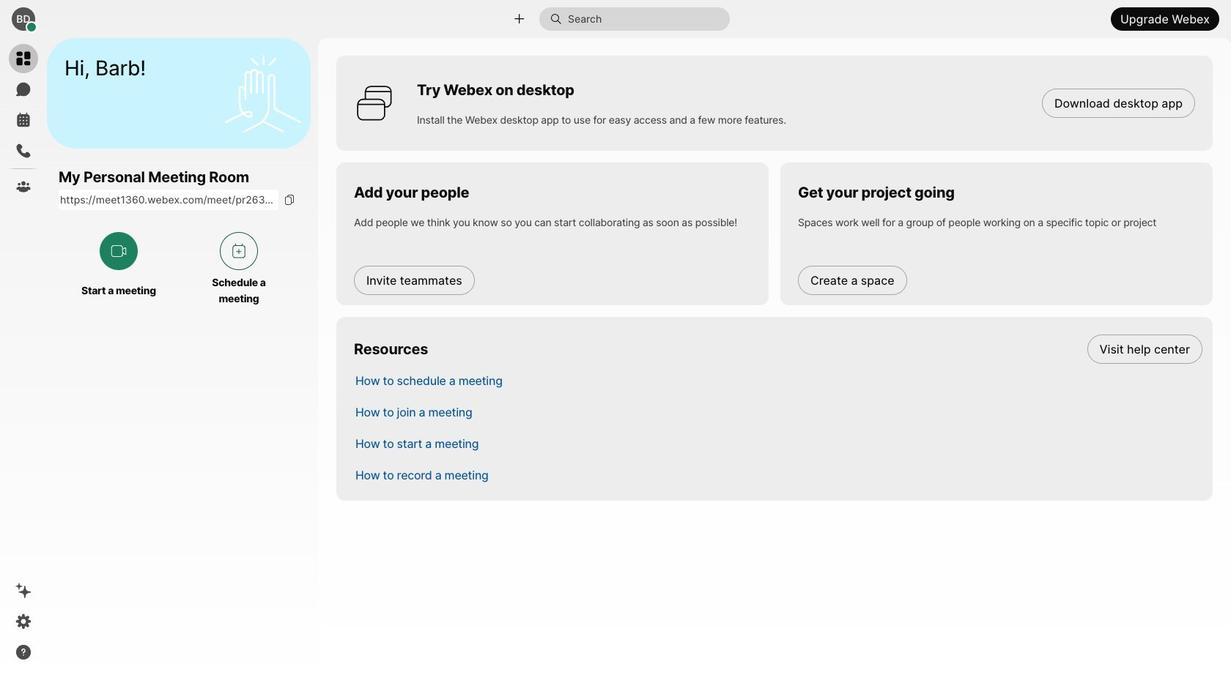 Task type: describe. For each thing, give the bounding box(es) containing it.
4 list item from the top
[[344, 428, 1213, 459]]

5 list item from the top
[[344, 459, 1213, 491]]

two hands high fiving image
[[219, 49, 307, 137]]



Task type: vqa. For each thing, say whether or not it's contained in the screenshot.
the "cancel_16" image
no



Task type: locate. For each thing, give the bounding box(es) containing it.
1 list item from the top
[[344, 333, 1213, 365]]

list item
[[344, 333, 1213, 365], [344, 365, 1213, 396], [344, 396, 1213, 428], [344, 428, 1213, 459], [344, 459, 1213, 491]]

navigation
[[0, 38, 47, 681]]

2 list item from the top
[[344, 365, 1213, 396]]

3 list item from the top
[[344, 396, 1213, 428]]

webex tab list
[[9, 44, 38, 202]]

None text field
[[59, 190, 278, 211]]



